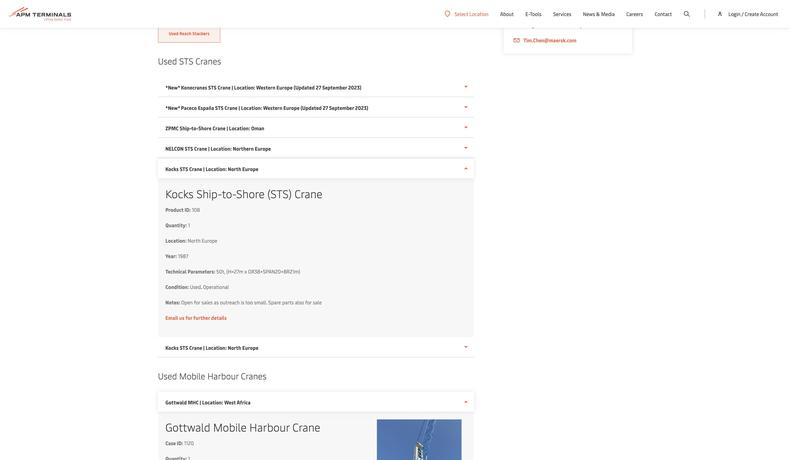 Task type: describe. For each thing, give the bounding box(es) containing it.
to- for zpmc
[[191, 125, 198, 132]]

select location
[[455, 10, 489, 17]]

1987
[[178, 253, 188, 259]]

crane right españa
[[225, 104, 238, 111]]

crane down email us for further details
[[189, 344, 202, 351]]

reach
[[180, 31, 192, 36]]

*new* for *new* paceco españa sts crane | location: western europe (updated 27 september 2023)
[[166, 104, 180, 111]]

*new* konecranes sts crane | location: western europe (updated 27 september 2023)
[[166, 84, 362, 91]]

location: up oman
[[241, 104, 262, 111]]

services
[[554, 10, 572, 17]]

commission will only incur once you have signed a sales agreement with end buyer.
[[513, 14, 620, 28]]

1 vertical spatial north
[[188, 237, 201, 244]]

1 vertical spatial western
[[263, 104, 282, 111]]

quantity:
[[166, 222, 187, 229]]

also
[[295, 299, 304, 306]]

login / create account
[[729, 10, 779, 17]]

news & media button
[[583, 0, 615, 28]]

ship- for zpmc
[[180, 125, 191, 132]]

gottwald for gottwald mobile harbour crane
[[166, 419, 210, 434]]

sts right españa
[[215, 104, 224, 111]]

used inside the "kocks sts crane | location: north europe" element
[[190, 283, 201, 290]]

1 horizontal spatial 27
[[323, 104, 328, 111]]

.
[[201, 283, 202, 290]]

product id: 108
[[166, 206, 200, 213]]

zpmc ship-to-shore crane | location: oman
[[166, 125, 264, 132]]

nelcon
[[166, 145, 184, 152]]

gottwald mobile harbour crane
[[166, 419, 321, 434]]

(sts)
[[268, 186, 292, 201]]

50t,
[[216, 268, 225, 275]]

0 horizontal spatial 27
[[316, 84, 321, 91]]

spare
[[269, 299, 281, 306]]

used mobile harbour cranes
[[158, 370, 267, 382]]

crane right "konecranes"
[[218, 84, 231, 91]]

españa
[[198, 104, 214, 111]]

africa
[[237, 399, 251, 406]]

1 horizontal spatial cranes
[[241, 370, 267, 382]]

0 vertical spatial september
[[322, 84, 347, 91]]

1 vertical spatial 2023)
[[355, 104, 369, 111]]

tim.chen@maersk.com
[[524, 37, 577, 44]]

tools
[[530, 10, 542, 17]]

small.
[[254, 299, 267, 306]]

*new* konecranes sts crane | location: western europe (updated 27 september 2023) button
[[158, 77, 474, 97]]

*new* for *new* konecranes sts crane | location: western europe (updated 27 september 2023)
[[166, 84, 180, 91]]

mobile for used
[[179, 370, 205, 382]]

product
[[166, 206, 184, 213]]

case
[[166, 440, 176, 447]]

a
[[513, 22, 516, 28]]

1120
[[184, 440, 194, 447]]

mobile for gottwald
[[213, 419, 247, 434]]

incur
[[561, 14, 572, 21]]

northern
[[233, 145, 254, 152]]

*new* paceco españa sts crane | location: western europe (updated 27 september 2023)
[[166, 104, 369, 111]]

sts down us at bottom left
[[180, 344, 188, 351]]

crane inside gottwald mhc | location: west africa element
[[293, 419, 321, 434]]

2 kocks sts crane | location: north europe button from the top
[[158, 337, 474, 358]]

sts right "nelcon"
[[185, 145, 193, 152]]

services button
[[554, 0, 572, 28]]

location: up used mobile harbour cranes
[[206, 344, 227, 351]]

e-tools
[[526, 10, 542, 17]]

technical
[[166, 268, 187, 275]]

tim.chen@maersk.com link
[[513, 36, 623, 44]]

location: left west
[[202, 399, 223, 406]]

108
[[192, 206, 200, 213]]

notes: open for sales as outreach is too small. spare parts also for sale
[[166, 299, 322, 306]]

crane down zpmc ship-to-shore crane | location: oman
[[194, 145, 207, 152]]

careers button
[[627, 0, 643, 28]]

or38+span20+br21m)
[[248, 268, 300, 275]]

too
[[246, 299, 253, 306]]

signed
[[605, 14, 620, 21]]

used for sts
[[158, 55, 177, 67]]

location: left oman
[[229, 125, 250, 132]]

sales inside the "kocks sts crane | location: north europe" element
[[202, 299, 213, 306]]

email us for further details
[[166, 314, 227, 321]]

create
[[745, 10, 760, 17]]

for for as
[[194, 299, 200, 306]]

have
[[594, 14, 604, 21]]

us
[[179, 314, 185, 321]]

used reach stackers
[[169, 31, 210, 36]]

1 vertical spatial september
[[329, 104, 354, 111]]

(h=27m
[[227, 268, 243, 275]]

kocks sts crane | location: north europe element
[[158, 178, 474, 337]]

year:
[[166, 253, 177, 259]]

you
[[584, 14, 593, 21]]

further
[[193, 314, 210, 321]]

*new* paceco españa sts crane | location: western europe (updated 27 september 2023) button
[[158, 97, 474, 118]]

for for details
[[186, 314, 192, 321]]

news
[[583, 10, 595, 17]]

ship- for kocks
[[197, 186, 222, 201]]

konecranes
[[181, 84, 207, 91]]

harbour for crane
[[250, 419, 290, 434]]

stackers
[[192, 31, 210, 36]]

buyer.
[[575, 22, 588, 28]]

zpmc
[[166, 125, 179, 132]]

oman
[[251, 125, 264, 132]]

as
[[214, 299, 219, 306]]

condition: used . operational
[[166, 283, 229, 290]]

media
[[601, 10, 615, 17]]

select
[[455, 10, 469, 17]]

location: down quantity:
[[166, 237, 187, 244]]

north for second the kocks sts crane | location: north europe dropdown button from the top
[[228, 344, 241, 351]]

sts down "nelcon"
[[180, 166, 188, 172]]



Task type: locate. For each thing, give the bounding box(es) containing it.
used for reach
[[169, 31, 179, 36]]

id: inside gottwald mhc | location: west africa element
[[177, 440, 183, 447]]

1 vertical spatial ship-
[[197, 186, 222, 201]]

e-
[[526, 10, 530, 17]]

id: left 108
[[185, 206, 191, 213]]

for left sale
[[305, 299, 312, 306]]

kocks for second the kocks sts crane | location: north europe dropdown button from the top
[[166, 344, 179, 351]]

(updated
[[294, 84, 315, 91], [301, 104, 322, 111]]

1 vertical spatial kocks
[[166, 186, 194, 201]]

2 kocks sts crane | location: north europe from the top
[[166, 344, 259, 351]]

to- for kocks
[[222, 186, 236, 201]]

western
[[256, 84, 276, 91], [263, 104, 282, 111]]

gottwald left mhc
[[166, 399, 187, 406]]

(updated inside *new* paceco españa sts crane | location: western europe (updated 27 september 2023) dropdown button
[[301, 104, 322, 111]]

sts right "konecranes"
[[208, 84, 217, 91]]

sales left as
[[202, 299, 213, 306]]

email us for further details link
[[166, 314, 227, 321]]

cranes down stackers
[[196, 55, 221, 67]]

0 horizontal spatial cranes
[[196, 55, 221, 67]]

sales
[[517, 22, 528, 28], [202, 299, 213, 306]]

used sts cranes
[[158, 55, 221, 67]]

2 kocks from the top
[[166, 186, 194, 201]]

contact button
[[655, 0, 672, 28]]

0 horizontal spatial harbour
[[208, 370, 239, 382]]

for
[[194, 299, 200, 306], [305, 299, 312, 306], [186, 314, 192, 321]]

0 vertical spatial ship-
[[180, 125, 191, 132]]

used
[[169, 31, 179, 36], [158, 55, 177, 67], [190, 283, 201, 290], [158, 370, 177, 382]]

gottwald mhc | location: west africa
[[166, 399, 251, 406]]

0 vertical spatial kocks sts crane | location: north europe button
[[158, 158, 474, 178]]

will
[[541, 14, 549, 21]]

mobile inside gottwald mhc | location: west africa element
[[213, 419, 247, 434]]

0 vertical spatial to-
[[191, 125, 198, 132]]

news & media
[[583, 10, 615, 17]]

kocks down "nelcon"
[[166, 166, 179, 172]]

sts down used reach stackers link
[[179, 55, 193, 67]]

agreement
[[529, 22, 553, 28]]

(updated inside the *new* konecranes sts crane | location: western europe (updated 27 september 2023) dropdown button
[[294, 84, 315, 91]]

id: for product
[[185, 206, 191, 213]]

1 vertical spatial *new*
[[166, 104, 180, 111]]

&
[[597, 10, 600, 17]]

1 kocks from the top
[[166, 166, 179, 172]]

location: down zpmc ship-to-shore crane | location: oman
[[211, 145, 232, 152]]

year: 1987
[[166, 253, 188, 259]]

end
[[565, 22, 574, 28]]

0 vertical spatial gottwald
[[166, 399, 187, 406]]

account
[[761, 10, 779, 17]]

notes:
[[166, 299, 180, 306]]

harbour for cranes
[[208, 370, 239, 382]]

3 kocks from the top
[[166, 344, 179, 351]]

mobile up mhc
[[179, 370, 205, 382]]

harbour
[[208, 370, 239, 382], [250, 419, 290, 434]]

1 vertical spatial (updated
[[301, 104, 322, 111]]

email
[[166, 314, 178, 321]]

0 vertical spatial 27
[[316, 84, 321, 91]]

1 gottwald from the top
[[166, 399, 187, 406]]

2 vertical spatial north
[[228, 344, 241, 351]]

1 horizontal spatial ship-
[[197, 186, 222, 201]]

details
[[211, 314, 227, 321]]

used for mobile
[[158, 370, 177, 382]]

(updated up *new* paceco españa sts crane | location: western europe (updated 27 september 2023) dropdown button
[[294, 84, 315, 91]]

nelcon sts crane | location: northern europe
[[166, 145, 271, 152]]

1 vertical spatial shore
[[236, 186, 265, 201]]

western down the *new* konecranes sts crane | location: western europe (updated 27 september 2023)
[[263, 104, 282, 111]]

1 vertical spatial kocks sts crane | location: north europe
[[166, 344, 259, 351]]

2 gottwald from the top
[[166, 419, 210, 434]]

0 horizontal spatial mobile
[[179, 370, 205, 382]]

gottwald inside dropdown button
[[166, 399, 187, 406]]

1 horizontal spatial mobile
[[213, 419, 247, 434]]

id: left 1120
[[177, 440, 183, 447]]

2 horizontal spatial for
[[305, 299, 312, 306]]

kocks sts crane | location: north europe up used mobile harbour cranes
[[166, 344, 259, 351]]

0 horizontal spatial ship-
[[180, 125, 191, 132]]

0 vertical spatial sales
[[517, 22, 528, 28]]

location: up *new* paceco españa sts crane | location: western europe (updated 27 september 2023)
[[234, 84, 255, 91]]

case id: 1120
[[166, 440, 194, 447]]

2023)
[[348, 84, 362, 91], [355, 104, 369, 111]]

1 vertical spatial mobile
[[213, 419, 247, 434]]

quantity: 1
[[166, 222, 190, 229]]

0 vertical spatial kocks sts crane | location: north europe
[[166, 166, 259, 172]]

to- inside dropdown button
[[191, 125, 198, 132]]

1 vertical spatial cranes
[[241, 370, 267, 382]]

once
[[573, 14, 583, 21]]

1 vertical spatial sales
[[202, 299, 213, 306]]

shore left (sts)
[[236, 186, 265, 201]]

with
[[555, 22, 564, 28]]

location: north europe
[[166, 237, 217, 244]]

location:
[[234, 84, 255, 91], [241, 104, 262, 111], [229, 125, 250, 132], [211, 145, 232, 152], [206, 166, 227, 172], [166, 237, 187, 244], [206, 344, 227, 351], [202, 399, 223, 406]]

*new* left "konecranes"
[[166, 84, 180, 91]]

1 horizontal spatial harbour
[[250, 419, 290, 434]]

operational
[[203, 283, 229, 290]]

about button
[[501, 0, 514, 28]]

sales right a
[[517, 22, 528, 28]]

only
[[550, 14, 559, 21]]

gottwald for gottwald mhc | location: west africa
[[166, 399, 187, 406]]

*new* left paceco
[[166, 104, 180, 111]]

ship-
[[180, 125, 191, 132], [197, 186, 222, 201]]

gottwald up 1120
[[166, 419, 210, 434]]

location: down nelcon sts crane | location: northern europe
[[206, 166, 227, 172]]

mobile down west
[[213, 419, 247, 434]]

shore inside the "kocks sts crane | location: north europe" element
[[236, 186, 265, 201]]

shore inside dropdown button
[[198, 125, 212, 132]]

shore for (sts)
[[236, 186, 265, 201]]

location
[[470, 10, 489, 17]]

shore
[[198, 125, 212, 132], [236, 186, 265, 201]]

ship- up 108
[[197, 186, 222, 201]]

for right us at bottom left
[[186, 314, 192, 321]]

1 vertical spatial 27
[[323, 104, 328, 111]]

sale
[[313, 299, 322, 306]]

0 vertical spatial 2023)
[[348, 84, 362, 91]]

september
[[322, 84, 347, 91], [329, 104, 354, 111]]

1 vertical spatial harbour
[[250, 419, 290, 434]]

west
[[224, 399, 236, 406]]

0 horizontal spatial shore
[[198, 125, 212, 132]]

x
[[245, 268, 247, 275]]

to- inside the "kocks sts crane | location: north europe" element
[[222, 186, 236, 201]]

0 horizontal spatial sales
[[202, 299, 213, 306]]

is
[[241, 299, 244, 306]]

crane down gottwald mhc | location: west africa dropdown button
[[293, 419, 321, 434]]

north for first the kocks sts crane | location: north europe dropdown button from the top
[[228, 166, 241, 172]]

kocks up "product id: 108"
[[166, 186, 194, 201]]

sts
[[179, 55, 193, 67], [208, 84, 217, 91], [215, 104, 224, 111], [185, 145, 193, 152], [180, 166, 188, 172], [180, 344, 188, 351]]

1 *new* from the top
[[166, 84, 180, 91]]

0 vertical spatial harbour
[[208, 370, 239, 382]]

select location button
[[445, 10, 489, 17]]

gottwald
[[166, 399, 187, 406], [166, 419, 210, 434]]

0 vertical spatial shore
[[198, 125, 212, 132]]

contact
[[655, 10, 672, 17]]

0 vertical spatial kocks
[[166, 166, 179, 172]]

(updated up zpmc ship-to-shore crane | location: oman dropdown button
[[301, 104, 322, 111]]

commission
[[513, 14, 540, 21]]

ship- inside the "kocks sts crane | location: north europe" element
[[197, 186, 222, 201]]

27 up *new* paceco españa sts crane | location: western europe (updated 27 september 2023) dropdown button
[[316, 84, 321, 91]]

e-tools button
[[526, 0, 542, 28]]

2 *new* from the top
[[166, 104, 180, 111]]

/
[[742, 10, 744, 17]]

1 horizontal spatial sales
[[517, 22, 528, 28]]

cranes up africa
[[241, 370, 267, 382]]

0 vertical spatial (updated
[[294, 84, 315, 91]]

kocks sts crane | location: north europe down nelcon sts crane | location: northern europe
[[166, 166, 259, 172]]

0 horizontal spatial for
[[186, 314, 192, 321]]

crane
[[218, 84, 231, 91], [225, 104, 238, 111], [213, 125, 226, 132], [194, 145, 207, 152], [189, 166, 202, 172], [295, 186, 323, 201], [189, 344, 202, 351], [293, 419, 321, 434]]

1 kocks sts crane | location: north europe button from the top
[[158, 158, 474, 178]]

1 vertical spatial id:
[[177, 440, 183, 447]]

western up *new* paceco españa sts crane | location: western europe (updated 27 september 2023)
[[256, 84, 276, 91]]

0 vertical spatial mobile
[[179, 370, 205, 382]]

2 vertical spatial kocks
[[166, 344, 179, 351]]

zpmc ship-to-shore crane | location: oman button
[[158, 118, 474, 138]]

|
[[232, 84, 233, 91], [239, 104, 240, 111], [227, 125, 228, 132], [208, 145, 210, 152], [203, 166, 205, 172], [203, 344, 205, 351], [200, 399, 201, 406]]

1 kocks sts crane | location: north europe from the top
[[166, 166, 259, 172]]

parts
[[282, 299, 294, 306]]

used inside used reach stackers link
[[169, 31, 179, 36]]

technical parameters: 50t, (h=27m x or38+span20+br21m)
[[166, 268, 300, 275]]

1 vertical spatial gottwald
[[166, 419, 210, 434]]

mobile
[[179, 370, 205, 382], [213, 419, 247, 434]]

27
[[316, 84, 321, 91], [323, 104, 328, 111]]

crane up nelcon sts crane | location: northern europe
[[213, 125, 226, 132]]

parameters:
[[188, 268, 215, 275]]

0 vertical spatial cranes
[[196, 55, 221, 67]]

1 vertical spatial to-
[[222, 186, 236, 201]]

harbour inside gottwald mhc | location: west africa element
[[250, 419, 290, 434]]

1 horizontal spatial for
[[194, 299, 200, 306]]

outreach
[[220, 299, 240, 306]]

gottwald mhc | location: west africa element
[[158, 412, 474, 460]]

shore down españa
[[198, 125, 212, 132]]

0 vertical spatial *new*
[[166, 84, 180, 91]]

ship- inside dropdown button
[[180, 125, 191, 132]]

$name image
[[377, 419, 462, 460]]

used reach stackers link
[[158, 25, 220, 43]]

1 horizontal spatial to-
[[222, 186, 236, 201]]

1 horizontal spatial shore
[[236, 186, 265, 201]]

crane down nelcon sts crane | location: northern europe
[[189, 166, 202, 172]]

ship- right the zpmc
[[180, 125, 191, 132]]

kocks down 'email'
[[166, 344, 179, 351]]

0 vertical spatial id:
[[185, 206, 191, 213]]

0 vertical spatial western
[[256, 84, 276, 91]]

27 up zpmc ship-to-shore crane | location: oman dropdown button
[[323, 104, 328, 111]]

gottwald mhc | location: west africa button
[[158, 392, 474, 412]]

for right open
[[194, 299, 200, 306]]

about
[[501, 10, 514, 17]]

login / create account link
[[717, 0, 779, 28]]

crane right (sts)
[[295, 186, 323, 201]]

id:
[[185, 206, 191, 213], [177, 440, 183, 447]]

1
[[188, 222, 190, 229]]

id: inside the "kocks sts crane | location: north europe" element
[[185, 206, 191, 213]]

kocks
[[166, 166, 179, 172], [166, 186, 194, 201], [166, 344, 179, 351]]

kocks ship-to-shore (sts) crane
[[166, 186, 323, 201]]

nelcon sts crane | location: northern europe button
[[158, 138, 474, 158]]

1 horizontal spatial id:
[[185, 206, 191, 213]]

europe
[[277, 84, 293, 91], [284, 104, 300, 111], [255, 145, 271, 152], [242, 166, 259, 172], [202, 237, 217, 244], [242, 344, 259, 351]]

kocks for first the kocks sts crane | location: north europe dropdown button from the top
[[166, 166, 179, 172]]

0 vertical spatial north
[[228, 166, 241, 172]]

shore for crane
[[198, 125, 212, 132]]

1 vertical spatial kocks sts crane | location: north europe button
[[158, 337, 474, 358]]

mhc
[[188, 399, 199, 406]]

0 horizontal spatial to-
[[191, 125, 198, 132]]

careers
[[627, 10, 643, 17]]

0 horizontal spatial id:
[[177, 440, 183, 447]]

sales inside commission will only incur once you have signed a sales agreement with end buyer.
[[517, 22, 528, 28]]

id: for case
[[177, 440, 183, 447]]



Task type: vqa. For each thing, say whether or not it's contained in the screenshot.


